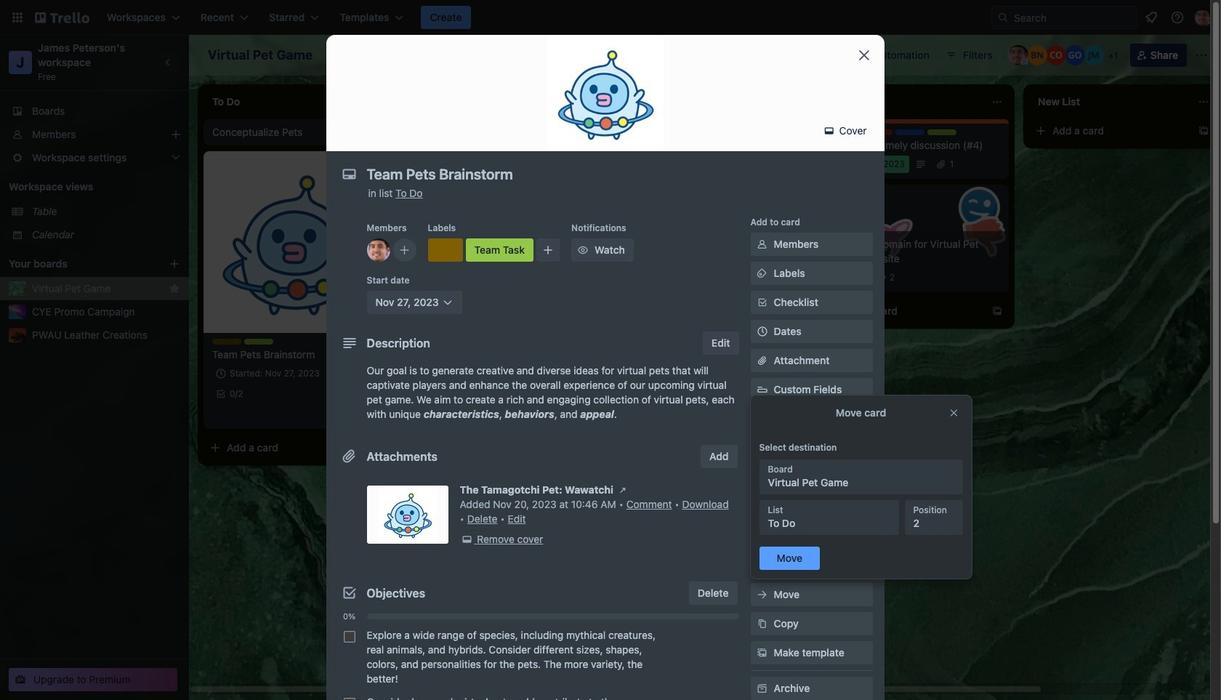 Task type: locate. For each thing, give the bounding box(es) containing it.
workspace navigation collapse icon image
[[159, 52, 179, 73]]

0 horizontal spatial sm image
[[460, 532, 474, 547]]

group
[[338, 624, 739, 700]]

0 vertical spatial create from template… image
[[1198, 125, 1210, 137]]

james peterson (jamespeterson93) image
[[1008, 45, 1029, 65], [367, 238, 390, 262]]

1 vertical spatial james peterson (jamespeterson93) image
[[366, 406, 384, 423]]

0 horizontal spatial james peterson (jamespeterson93) image
[[366, 406, 384, 423]]

0 horizontal spatial color: bold lime, title: "team task" element
[[244, 339, 273, 345]]

sm image
[[822, 124, 837, 138], [755, 237, 770, 252], [576, 243, 590, 257], [755, 266, 770, 281], [755, 587, 770, 602], [755, 617, 770, 631], [755, 646, 770, 660], [755, 681, 770, 696]]

add members to card image
[[399, 243, 410, 257]]

color: red, title: "blocker" element
[[864, 129, 893, 135]]

1 vertical spatial create from template… image
[[992, 305, 1003, 317]]

1 vertical spatial james peterson (jamespeterson93) image
[[367, 238, 390, 262]]

1 horizontal spatial color: bold lime, title: "team task" element
[[466, 238, 534, 262]]

add board image
[[169, 258, 180, 270]]

0 vertical spatial sm image
[[616, 483, 630, 497]]

0 vertical spatial color: bold lime, title: "team task" element
[[466, 238, 534, 262]]

james peterson (jamespeterson93) image left "christina overa (christinaovera)" icon
[[1008, 45, 1029, 65]]

star or unstar board image
[[329, 49, 341, 61]]

0 vertical spatial create from template… image
[[579, 125, 590, 137]]

james peterson (jamespeterson93) image left add members to card image
[[367, 238, 390, 262]]

0 horizontal spatial create from template… image
[[372, 442, 384, 454]]

color: bold lime, title: "team task" element
[[466, 238, 534, 262], [244, 339, 273, 345]]

color: bold lime, title: "team task" element right color: yellow, title: none icon
[[244, 339, 273, 345]]

None submit
[[759, 547, 820, 570]]

your boards with 3 items element
[[9, 255, 147, 273]]

james peterson (jamespeterson93) image
[[1195, 9, 1213, 26], [366, 406, 384, 423]]

None text field
[[360, 161, 839, 188]]

search image
[[998, 12, 1009, 23]]

0 vertical spatial james peterson (jamespeterson93) image
[[1195, 9, 1213, 26]]

0 horizontal spatial create from template… image
[[579, 125, 590, 137]]

create from template… image
[[1198, 125, 1210, 137], [372, 442, 384, 454]]

None checkbox
[[344, 631, 355, 643], [344, 698, 355, 700], [344, 631, 355, 643], [344, 698, 355, 700]]

None checkbox
[[832, 156, 909, 173]]

create from template… image
[[579, 125, 590, 137], [992, 305, 1003, 317]]

1 horizontal spatial create from template… image
[[992, 305, 1003, 317]]

color: bold lime, title: "team task" element right color: yellow, title: none image
[[466, 238, 534, 262]]

color: yellow, title: none image
[[428, 238, 463, 262]]

color: bold lime, title: none image
[[928, 129, 957, 135]]

sm image
[[616, 483, 630, 497], [460, 532, 474, 547]]

1 vertical spatial color: bold lime, title: "team task" element
[[244, 339, 273, 345]]

color: yellow, title: none image
[[212, 339, 241, 345]]

1 vertical spatial sm image
[[460, 532, 474, 547]]

1 horizontal spatial james peterson (jamespeterson93) image
[[1008, 45, 1029, 65]]



Task type: describe. For each thing, give the bounding box(es) containing it.
starred icon image
[[169, 283, 180, 294]]

1 horizontal spatial james peterson (jamespeterson93) image
[[1195, 9, 1213, 26]]

customize views image
[[543, 48, 558, 63]]

jeremy miller (jeremymiller198) image
[[1084, 45, 1104, 65]]

Board name text field
[[201, 44, 320, 67]]

color: green, title: "goal" element
[[832, 129, 861, 135]]

close dialog image
[[855, 47, 873, 64]]

Search field
[[992, 6, 1137, 29]]

1 horizontal spatial create from template… image
[[1198, 125, 1210, 137]]

christina overa (christinaovera) image
[[1046, 45, 1066, 65]]

open information menu image
[[1171, 10, 1185, 25]]

1 vertical spatial create from template… image
[[372, 442, 384, 454]]

0 notifications image
[[1143, 9, 1160, 26]]

primary element
[[0, 0, 1222, 35]]

0 vertical spatial james peterson (jamespeterson93) image
[[1008, 45, 1029, 65]]

color: blue, title: "fyi" element
[[896, 129, 925, 135]]

ben nelson (bennelson96) image
[[1027, 45, 1048, 65]]

1 horizontal spatial sm image
[[616, 483, 630, 497]]

0 horizontal spatial james peterson (jamespeterson93) image
[[367, 238, 390, 262]]

gary orlando (garyorlando) image
[[1065, 45, 1085, 65]]

show menu image
[[1195, 48, 1209, 63]]



Task type: vqa. For each thing, say whether or not it's contained in the screenshot.
the board IMAGE
no



